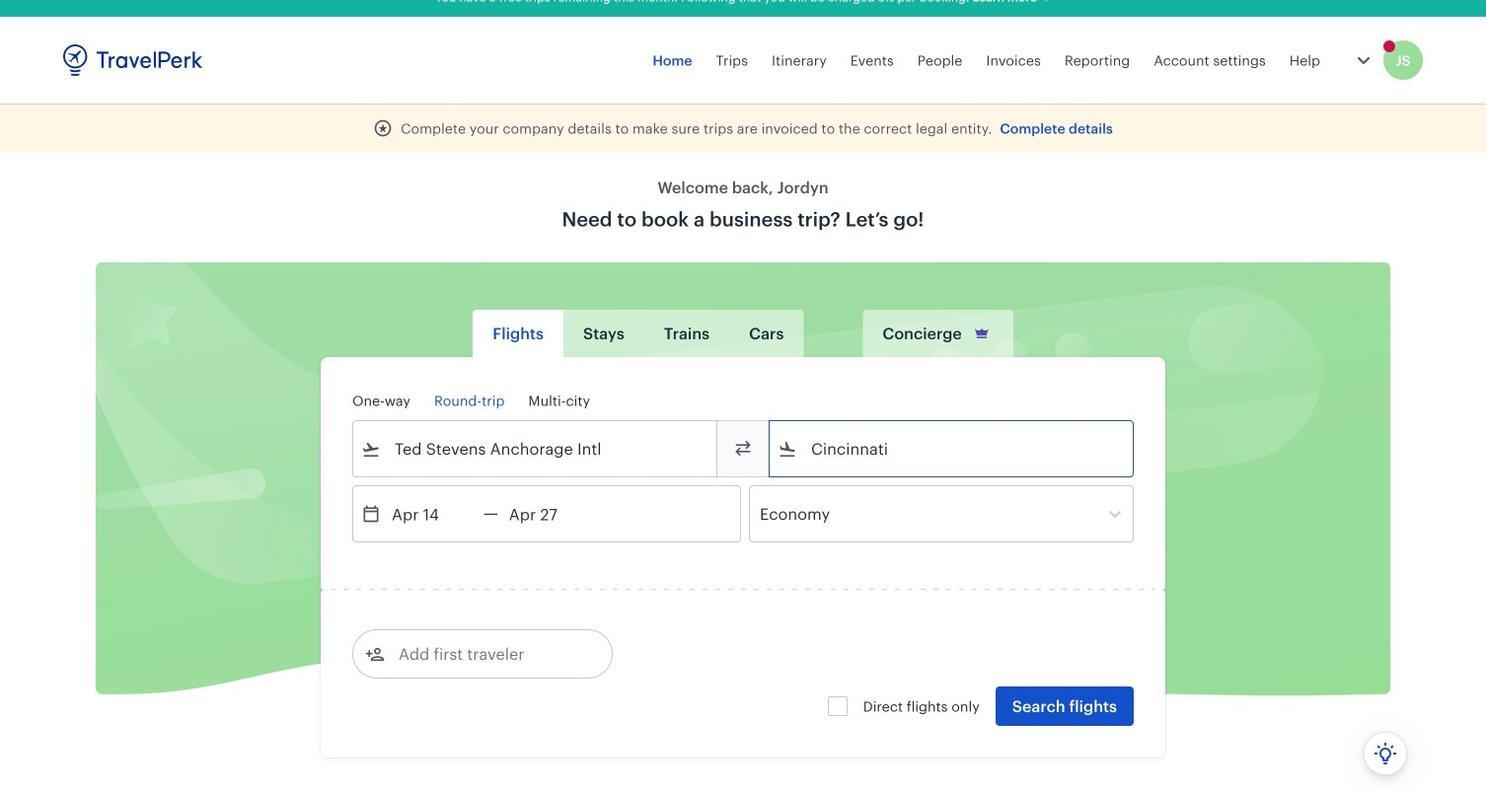 Task type: locate. For each thing, give the bounding box(es) containing it.
Depart text field
[[381, 486, 484, 542]]

Add first traveler search field
[[385, 638, 590, 670]]



Task type: describe. For each thing, give the bounding box(es) containing it.
Return text field
[[498, 486, 601, 542]]

To search field
[[797, 433, 1107, 465]]

From search field
[[381, 433, 691, 465]]



